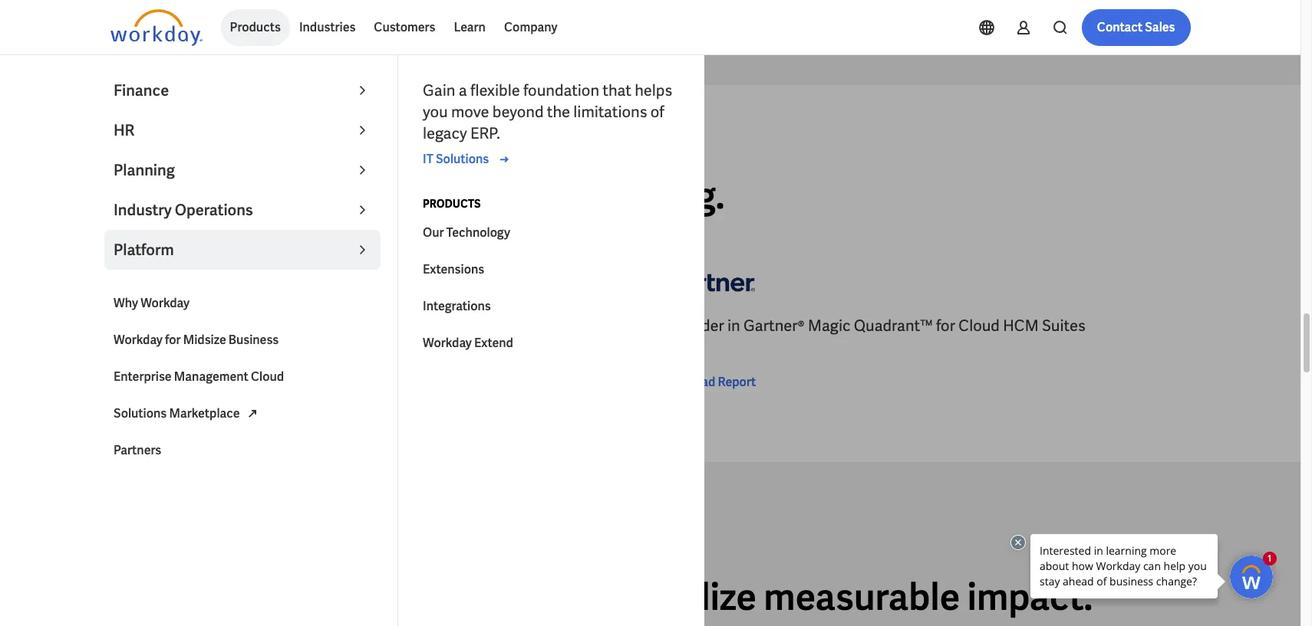 Task type: locate. For each thing, give the bounding box(es) containing it.
read report link
[[663, 374, 756, 392], [110, 396, 204, 414]]

1 horizontal spatial cloud
[[443, 316, 484, 336]]

cloud left hcm
[[959, 316, 1000, 336]]

0 horizontal spatial gartner image
[[110, 260, 202, 303]]

learn button
[[445, 9, 495, 46]]

finance
[[114, 81, 169, 101]]

2 horizontal spatial in
[[727, 316, 740, 336]]

workday for midsize business
[[114, 332, 279, 348]]

our
[[423, 225, 444, 241]]

gain a flexible foundation that helps you move beyond the limitations of legacy erp.
[[423, 81, 672, 143]]

workday extend
[[423, 335, 513, 351]]

cloud
[[443, 316, 484, 336], [959, 316, 1000, 336], [251, 369, 284, 385]]

a for a leader in gartner® magic quadrant™ for cloud hcm suites
[[663, 316, 673, 336]]

measurable
[[764, 574, 960, 622]]

for
[[420, 316, 439, 336], [518, 316, 537, 336], [936, 316, 955, 336], [165, 332, 181, 348]]

read report link for a leader in gartner® magic quadrant™ for cloud hcm suites
[[663, 374, 756, 392]]

products button
[[221, 9, 290, 46]]

0 horizontal spatial read
[[135, 396, 163, 412]]

1 horizontal spatial leader
[[676, 316, 724, 336]]

1 horizontal spatial read
[[687, 375, 715, 391]]

read report
[[687, 375, 756, 391], [135, 396, 204, 412]]

0 vertical spatial read report link
[[663, 374, 756, 392]]

platform
[[114, 240, 174, 260]]

for right erp
[[518, 316, 537, 336]]

1 horizontal spatial gartner®
[[744, 316, 805, 336]]

say
[[201, 135, 220, 149]]

1 quadrant™ from the left
[[338, 316, 417, 336]]

foundation
[[523, 81, 599, 101]]

flexible
[[470, 81, 520, 101]]

1 horizontal spatial solutions
[[436, 151, 489, 167]]

magic
[[292, 316, 335, 336], [808, 316, 851, 336]]

1 vertical spatial solutions
[[114, 406, 167, 422]]

in inside a leader in 2023 gartner® magic quadrant™ for cloud erp for service- centric enterprises
[[175, 316, 188, 336]]

1 horizontal spatial read report
[[687, 375, 756, 391]]

workday up enterprise
[[114, 332, 163, 348]]

workday extend link
[[414, 325, 690, 362]]

0 vertical spatial read
[[687, 375, 715, 391]]

leader
[[143, 172, 248, 220]]

cloud inside enterprise management cloud link
[[251, 369, 284, 385]]

planning
[[114, 160, 175, 180]]

workday down integrations
[[423, 335, 472, 351]]

0 horizontal spatial leader
[[124, 316, 172, 336]]

0 horizontal spatial read report link
[[110, 396, 204, 414]]

2023
[[191, 316, 224, 336]]

analysts
[[144, 135, 198, 149]]

planning button
[[104, 150, 381, 190]]

leader inside a leader in 2023 gartner® magic quadrant™ for cloud erp for service- centric enterprises
[[124, 316, 172, 336]]

0 vertical spatial read report
[[687, 375, 756, 391]]

contact
[[1097, 19, 1143, 35]]

0 horizontal spatial quadrant™
[[338, 316, 417, 336]]

0 vertical spatial report
[[718, 375, 756, 391]]

solutions
[[436, 151, 489, 167], [114, 406, 167, 422]]

beyond
[[492, 102, 544, 122]]

1 vertical spatial report
[[165, 396, 204, 412]]

0 horizontal spatial in
[[175, 316, 188, 336]]

1 vertical spatial read report link
[[110, 396, 204, 414]]

learn
[[454, 19, 486, 35]]

0 horizontal spatial solutions
[[114, 406, 167, 422]]

2 gartner® from the left
[[744, 316, 805, 336]]

leader
[[124, 316, 172, 336], [676, 316, 724, 336]]

0 horizontal spatial report
[[165, 396, 204, 412]]

2 quadrant™ from the left
[[854, 316, 933, 336]]

2 magic from the left
[[808, 316, 851, 336]]

in for gartner®
[[727, 316, 740, 336]]

solutions down enterprise
[[114, 406, 167, 422]]

2 gartner image from the left
[[663, 260, 755, 303]]

a leader in 2023 gartner® magic quadrant™ for cloud erp for service- centric enterprises
[[110, 316, 597, 358]]

of
[[651, 102, 664, 122]]

leader for a leader in 2023 gartner® magic quadrant™ for cloud erp for service- centric enterprises
[[124, 316, 172, 336]]

industries button
[[290, 9, 365, 46]]

1 vertical spatial read
[[135, 396, 163, 412]]

what
[[110, 135, 142, 149]]

operations
[[175, 200, 253, 220]]

helps
[[635, 81, 672, 101]]

1 horizontal spatial quadrant™
[[854, 316, 933, 336]]

why
[[114, 295, 138, 312]]

workday
[[141, 295, 190, 312], [114, 332, 163, 348], [423, 335, 472, 351]]

extend
[[474, 335, 513, 351]]

0 horizontal spatial magic
[[292, 316, 335, 336]]

hr
[[114, 120, 135, 140]]

workday for workday for midsize business
[[114, 332, 163, 348]]

a inside a leader in 2023 gartner® magic quadrant™ for cloud erp for service- centric enterprises
[[110, 316, 121, 336]]

1 leader from the left
[[124, 316, 172, 336]]

read
[[687, 375, 715, 391], [135, 396, 163, 412]]

technology
[[446, 225, 510, 241]]

finance,
[[294, 172, 426, 220]]

gartner®
[[228, 316, 289, 336], [744, 316, 805, 336]]

0 horizontal spatial gartner®
[[228, 316, 289, 336]]

midsize
[[183, 332, 226, 348]]

solutions inside solutions marketplace link
[[114, 406, 167, 422]]

a for a leader in finance, hr, and planning.
[[110, 172, 136, 220]]

finance button
[[104, 71, 381, 110]]

1 horizontal spatial magic
[[808, 316, 851, 336]]

gartner image
[[110, 260, 202, 303], [663, 260, 755, 303]]

1 magic from the left
[[292, 316, 335, 336]]

a
[[110, 172, 136, 220], [110, 316, 121, 336], [663, 316, 673, 336]]

opens in a new tab image
[[243, 405, 261, 423]]

cloud down integrations
[[443, 316, 484, 336]]

the
[[547, 102, 570, 122]]

1 gartner® from the left
[[228, 316, 289, 336]]

hr button
[[104, 110, 381, 150]]

0 horizontal spatial cloud
[[251, 369, 284, 385]]

it solutions
[[423, 151, 489, 167]]

quadrant™
[[338, 316, 417, 336], [854, 316, 933, 336]]

a for a leader in 2023 gartner® magic quadrant™ for cloud erp for service- centric enterprises
[[110, 316, 121, 336]]

cloud down business
[[251, 369, 284, 385]]

all
[[425, 574, 465, 622]]

2 leader from the left
[[676, 316, 724, 336]]

products
[[423, 197, 481, 211]]

companies
[[110, 574, 300, 622]]

in
[[255, 172, 286, 220], [175, 316, 188, 336], [727, 316, 740, 336]]

gartner image for 2023
[[110, 260, 202, 303]]

solutions down legacy
[[436, 151, 489, 167]]

0 horizontal spatial read report
[[135, 396, 204, 412]]

1 horizontal spatial in
[[255, 172, 286, 220]]

1 gartner image from the left
[[110, 260, 202, 303]]

1 horizontal spatial read report link
[[663, 374, 756, 392]]

0 vertical spatial solutions
[[436, 151, 489, 167]]

1 horizontal spatial gartner image
[[663, 260, 755, 303]]

for down integrations
[[420, 316, 439, 336]]



Task type: describe. For each thing, give the bounding box(es) containing it.
extensions link
[[414, 252, 690, 289]]

companies across all industries realize measurable impact.
[[110, 574, 1093, 622]]

impact.
[[967, 574, 1093, 622]]

partners
[[114, 443, 161, 459]]

integrations
[[423, 298, 491, 315]]

cloud inside a leader in 2023 gartner® magic quadrant™ for cloud erp for service- centric enterprises
[[443, 316, 484, 336]]

1 vertical spatial read report
[[135, 396, 204, 412]]

go to the homepage image
[[110, 9, 202, 46]]

hcm
[[1003, 316, 1039, 336]]

gartner image for gartner®
[[663, 260, 755, 303]]

platform button
[[104, 230, 381, 270]]

it
[[423, 151, 433, 167]]

that
[[603, 81, 631, 101]]

erp
[[487, 316, 515, 336]]

planning.
[[570, 172, 725, 220]]

customers button
[[365, 9, 445, 46]]

quadrant™ inside a leader in 2023 gartner® magic quadrant™ for cloud erp for service- centric enterprises
[[338, 316, 417, 336]]

customers
[[374, 19, 435, 35]]

why workday
[[114, 295, 190, 312]]

business
[[229, 332, 279, 348]]

in for finance,
[[255, 172, 286, 220]]

sales
[[1145, 19, 1175, 35]]

industry
[[114, 200, 172, 220]]

our technology link
[[414, 215, 690, 252]]

for left midsize
[[165, 332, 181, 348]]

extensions
[[423, 262, 484, 278]]

industry operations button
[[104, 190, 381, 230]]

products
[[230, 19, 281, 35]]

integrations link
[[414, 289, 690, 325]]

legacy
[[423, 124, 467, 143]]

enterprises
[[165, 338, 244, 358]]

suites
[[1042, 316, 1086, 336]]

management
[[174, 369, 248, 385]]

read report link for a leader in 2023 gartner® magic quadrant™ for cloud erp for service- centric enterprises
[[110, 396, 204, 414]]

hr,
[[433, 172, 492, 220]]

company button
[[495, 9, 567, 46]]

limitations
[[573, 102, 647, 122]]

industries
[[299, 19, 356, 35]]

workday right why
[[141, 295, 190, 312]]

realize
[[647, 574, 756, 622]]

2 horizontal spatial cloud
[[959, 316, 1000, 336]]

gain
[[423, 81, 455, 101]]

what analysts say
[[110, 135, 220, 149]]

our technology
[[423, 225, 510, 241]]

leader for a leader in gartner® magic quadrant™ for cloud hcm suites
[[676, 316, 724, 336]]

a leader in gartner® magic quadrant™ for cloud hcm suites
[[663, 316, 1086, 336]]

enterprise management cloud
[[114, 369, 284, 385]]

workday for workday extend
[[423, 335, 472, 351]]

contact sales
[[1097, 19, 1175, 35]]

centric
[[110, 338, 162, 358]]

partners link
[[104, 433, 381, 470]]

industries
[[472, 574, 640, 622]]

and
[[500, 172, 563, 220]]

why workday link
[[104, 285, 381, 322]]

it solutions link
[[423, 150, 514, 169]]

in for 2023
[[175, 316, 188, 336]]

move
[[451, 102, 489, 122]]

marketplace
[[169, 406, 240, 422]]

solutions inside it solutions link
[[436, 151, 489, 167]]

for left hcm
[[936, 316, 955, 336]]

you
[[423, 102, 448, 122]]

a
[[459, 81, 467, 101]]

industry operations
[[114, 200, 253, 220]]

erp.
[[470, 124, 500, 143]]

service-
[[541, 316, 597, 336]]

solutions marketplace link
[[104, 396, 381, 433]]

workday for midsize business link
[[104, 322, 381, 359]]

enterprise management cloud link
[[104, 359, 381, 396]]

enterprise
[[114, 369, 172, 385]]

solutions marketplace
[[114, 406, 240, 422]]

a leader in finance, hr, and planning.
[[110, 172, 725, 220]]

magic inside a leader in 2023 gartner® magic quadrant™ for cloud erp for service- centric enterprises
[[292, 316, 335, 336]]

across
[[307, 574, 418, 622]]

contact sales link
[[1082, 9, 1191, 46]]

1 horizontal spatial report
[[718, 375, 756, 391]]

gartner® inside a leader in 2023 gartner® magic quadrant™ for cloud erp for service- centric enterprises
[[228, 316, 289, 336]]

company
[[504, 19, 557, 35]]



Task type: vqa. For each thing, say whether or not it's contained in the screenshot.
Sales
yes



